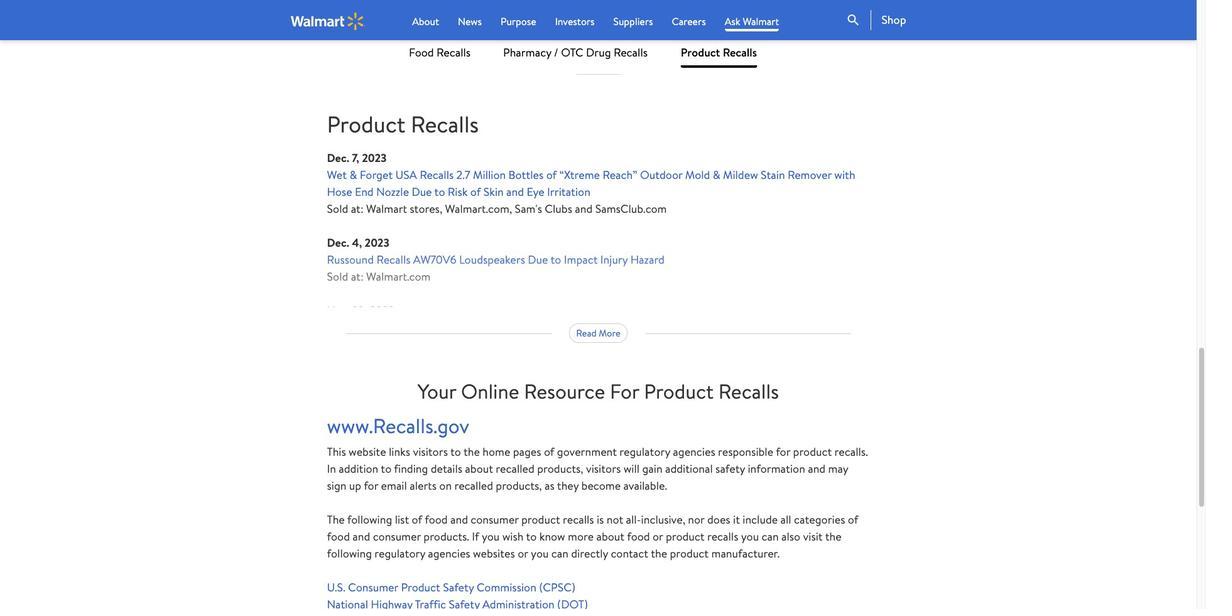 Task type: locate. For each thing, give the bounding box(es) containing it.
following right the the
[[347, 512, 392, 528]]

0 vertical spatial due
[[412, 184, 432, 200]]

of right pages
[[544, 444, 554, 460]]

sold down hose
[[327, 201, 348, 217]]

2 horizontal spatial you
[[741, 529, 759, 545]]

agencies inside www.recalls.gov this website links visitors to the home pages of government regulatory agencies responsible for product recalls. in addition to finding details about recalled products, visitors will gain additional safety information and may sign up for email alerts on recalled products, as they become available.
[[673, 444, 715, 460]]

0 vertical spatial the
[[464, 444, 480, 460]]

2023 for &
[[362, 150, 387, 166]]

or down wish
[[518, 546, 528, 562]]

recalls left 2.7
[[420, 167, 454, 183]]

1 horizontal spatial for
[[776, 444, 790, 460]]

2023 right 22,
[[370, 303, 394, 319]]

1 horizontal spatial visitors
[[586, 461, 621, 477]]

nov.
[[327, 303, 349, 319]]

1 horizontal spatial stores
[[609, 18, 639, 34]]

2 sold from the top
[[327, 201, 348, 217]]

and up products.
[[450, 512, 468, 528]]

0 vertical spatial for
[[776, 444, 790, 460]]

0 vertical spatial at:
[[351, 18, 364, 34]]

mold
[[685, 167, 710, 183]]

recalls up responsible on the bottom
[[719, 377, 779, 405]]

bottles
[[509, 167, 544, 183]]

2 vertical spatial 2023
[[370, 303, 394, 319]]

1 stores from the left
[[443, 18, 473, 34]]

0 horizontal spatial recalled
[[454, 478, 493, 494]]

and
[[476, 18, 493, 34], [642, 18, 659, 34], [506, 184, 524, 200], [575, 201, 593, 217], [808, 461, 826, 477], [450, 512, 468, 528], [353, 529, 370, 545]]

food down all-
[[627, 529, 650, 545]]

resource
[[524, 377, 605, 405]]

food
[[409, 45, 434, 60]]

to inside dec. 4, 2023 russound recalls aw70v6 loudspeakers due to impact injury hazard sold at: walmart.com
[[551, 252, 561, 268]]

1 vertical spatial product recalls
[[327, 109, 479, 140]]

visitors up details
[[413, 444, 448, 460]]

commission
[[477, 580, 536, 596]]

recalls down does
[[707, 529, 738, 545]]

walmart right ask
[[743, 14, 779, 28]]

0 vertical spatial dec.
[[327, 150, 349, 166]]

investors button
[[555, 14, 595, 29]]

about inside www.recalls.gov this website links visitors to the home pages of government regulatory agencies responsible for product recalls. in addition to finding details about recalled products, visitors will gain additional safety information and may sign up for email alerts on recalled products, as they become available.
[[465, 461, 493, 477]]

due inside dec. 7, 2023 wet & forget usa recalls 2.7 million bottles of "xtreme reach" outdoor mold & mildew stain remover with hose end nozzle due to risk of skin and eye irritation sold at: walmart stores, walmart.com, sam's clubs and samsclub.com
[[412, 184, 432, 200]]

product recalls up usa
[[327, 109, 479, 140]]

select
[[366, 18, 397, 34]]

0 vertical spatial agencies
[[673, 444, 715, 460]]

product
[[793, 444, 832, 460], [521, 512, 560, 528], [666, 529, 705, 545], [670, 546, 709, 562]]

forget
[[360, 167, 393, 183]]

4,
[[352, 235, 362, 251]]

recalls down see list of stores and clubs link
[[614, 45, 648, 60]]

0 horizontal spatial recalls
[[563, 512, 594, 528]]

of right categories
[[848, 512, 858, 528]]

alerts
[[410, 478, 437, 494]]

ask
[[725, 14, 740, 28]]

0 horizontal spatial visitors
[[413, 444, 448, 460]]

1 vertical spatial sold
[[327, 201, 348, 217]]

ask walmart
[[725, 14, 779, 28]]

1 horizontal spatial consumer
[[471, 512, 519, 528]]

the left home
[[464, 444, 480, 460]]

products.
[[424, 529, 469, 545]]

1 horizontal spatial list
[[579, 18, 593, 34]]

0 vertical spatial consumer
[[471, 512, 519, 528]]

0 vertical spatial sold
[[327, 18, 348, 34]]

at: down russound
[[351, 269, 364, 285]]

to up details
[[450, 444, 461, 460]]

see list of stores and clubs link
[[558, 18, 687, 34]]

the right visit
[[825, 529, 842, 545]]

to right wish
[[526, 529, 537, 545]]

& right wet
[[350, 167, 357, 183]]

dec. inside dec. 7, 2023 wet & forget usa recalls 2.7 million bottles of "xtreme reach" outdoor mold & mildew stain remover with hose end nozzle due to risk of skin and eye irritation sold at: walmart stores, walmart.com, sam's clubs and samsclub.com
[[327, 150, 349, 166]]

1 vertical spatial or
[[518, 546, 528, 562]]

1 dec. from the top
[[327, 150, 349, 166]]

products, up they
[[537, 461, 583, 477]]

1 vertical spatial regulatory
[[375, 546, 425, 562]]

2023 right 4,
[[365, 235, 389, 251]]

to left impact
[[551, 252, 561, 268]]

1 horizontal spatial you
[[531, 546, 549, 562]]

or
[[653, 529, 663, 545], [518, 546, 528, 562]]

1 horizontal spatial recalled
[[496, 461, 535, 477]]

(cpsc)
[[539, 580, 575, 596]]

product recalls down ask
[[681, 45, 757, 60]]

stores up food recalls
[[443, 18, 473, 34]]

mildew
[[723, 167, 758, 183]]

1 vertical spatial at:
[[351, 201, 364, 217]]

due up 'stores,'
[[412, 184, 432, 200]]

0 horizontal spatial product recalls
[[327, 109, 479, 140]]

2023 for recalls
[[365, 235, 389, 251]]

2023 up forget
[[362, 150, 387, 166]]

0 horizontal spatial stores
[[443, 18, 473, 34]]

2023 inside dec. 4, 2023 russound recalls aw70v6 loudspeakers due to impact injury hazard sold at: walmart.com
[[365, 235, 389, 251]]

recalled down pages
[[496, 461, 535, 477]]

and left "purpose" popup button
[[476, 18, 493, 34]]

you up the manufacturer.
[[741, 529, 759, 545]]

recalls inside dec. 7, 2023 wet & forget usa recalls 2.7 million bottles of "xtreme reach" outdoor mold & mildew stain remover with hose end nozzle due to risk of skin and eye irritation sold at: walmart stores, walmart.com, sam's clubs and samsclub.com
[[420, 167, 454, 183]]

0 vertical spatial or
[[653, 529, 663, 545]]

responsible
[[718, 444, 773, 460]]

sam's inside dec. 7, 2023 wet & forget usa recalls 2.7 million bottles of "xtreme reach" outdoor mold & mildew stain remover with hose end nozzle due to risk of skin and eye irritation sold at: walmart stores, walmart.com, sam's clubs and samsclub.com
[[515, 201, 542, 217]]

due left impact
[[528, 252, 548, 268]]

safety
[[443, 580, 474, 596]]

agencies down products.
[[428, 546, 470, 562]]

1 horizontal spatial recalls
[[707, 529, 738, 545]]

ask walmart link
[[725, 14, 779, 31]]

recalls down ask
[[723, 45, 757, 60]]

1 horizontal spatial about
[[596, 529, 625, 545]]

with
[[834, 167, 855, 183]]

can down include
[[762, 529, 779, 545]]

sold down russound
[[327, 269, 348, 285]]

stores up drug
[[609, 18, 639, 34]]

consumer up wish
[[471, 512, 519, 528]]

they
[[557, 478, 579, 494]]

dec. for wet
[[327, 150, 349, 166]]

recalled right 'on'
[[454, 478, 493, 494]]

contact
[[611, 546, 648, 562]]

to
[[434, 184, 445, 200], [551, 252, 561, 268], [450, 444, 461, 460], [381, 461, 392, 477], [526, 529, 537, 545]]

and inside www.recalls.gov this website links visitors to the home pages of government regulatory agencies responsible for product recalls. in addition to finding details about recalled products, visitors will gain additional safety information and may sign up for email alerts on recalled products, as they become available.
[[808, 461, 826, 477]]

0 horizontal spatial &
[[350, 167, 357, 183]]

walmart
[[743, 14, 779, 28], [400, 18, 440, 34], [366, 201, 407, 217]]

gain
[[642, 461, 663, 477]]

2 at: from the top
[[351, 201, 364, 217]]

due inside dec. 4, 2023 russound recalls aw70v6 loudspeakers due to impact injury hazard sold at: walmart.com
[[528, 252, 548, 268]]

otc
[[561, 45, 583, 60]]

categories
[[794, 512, 845, 528]]

news
[[458, 14, 482, 28]]

consumer
[[471, 512, 519, 528], [373, 529, 421, 545]]

1 vertical spatial due
[[528, 252, 548, 268]]

agencies up additional
[[673, 444, 715, 460]]

product down the .
[[681, 45, 720, 60]]

of up walmart.com,
[[470, 184, 481, 200]]

agencies inside the following list of food and consumer product recalls is not all-inclusive, nor does it include all categories of food and consumer products. if you wish to know more about food or product recalls you can also visit the following regulatory agencies websites or you can directly contact the product manufacturer.
[[428, 546, 470, 562]]

at:
[[351, 18, 364, 34], [351, 201, 364, 217], [351, 269, 364, 285]]

1 vertical spatial agencies
[[428, 546, 470, 562]]

recalls inside dec. 4, 2023 russound recalls aw70v6 loudspeakers due to impact injury hazard sold at: walmart.com
[[377, 252, 411, 268]]

or down inclusive,
[[653, 529, 663, 545]]

1 vertical spatial dec.
[[327, 235, 349, 251]]

the right contact
[[651, 546, 667, 562]]

1 at: from the top
[[351, 18, 364, 34]]

0 horizontal spatial list
[[395, 512, 409, 528]]

about down home
[[465, 461, 493, 477]]

1 vertical spatial list
[[395, 512, 409, 528]]

can down know
[[551, 546, 568, 562]]

you down know
[[531, 546, 549, 562]]

0 vertical spatial about
[[465, 461, 493, 477]]

for right up
[[364, 478, 378, 494]]

of
[[596, 18, 606, 34], [546, 167, 557, 183], [470, 184, 481, 200], [544, 444, 554, 460], [412, 512, 422, 528], [848, 512, 858, 528]]

regulatory inside the following list of food and consumer product recalls is not all-inclusive, nor does it include all categories of food and consumer products. if you wish to know more about food or product recalls you can also visit the following regulatory agencies websites or you can directly contact the product manufacturer.
[[375, 546, 425, 562]]

0 horizontal spatial for
[[364, 478, 378, 494]]

3 at: from the top
[[351, 269, 364, 285]]

1 horizontal spatial product recalls
[[681, 45, 757, 60]]

walmart down nozzle
[[366, 201, 407, 217]]

product
[[681, 45, 720, 60], [327, 109, 405, 140], [644, 377, 714, 405], [401, 580, 440, 596]]

dec. up wet
[[327, 150, 349, 166]]

22,
[[352, 303, 367, 319]]

at: inside dec. 4, 2023 russound recalls aw70v6 loudspeakers due to impact injury hazard sold at: walmart.com
[[351, 269, 364, 285]]

for up information at the bottom right
[[776, 444, 790, 460]]

2 vertical spatial at:
[[351, 269, 364, 285]]

russound
[[327, 252, 374, 268]]

for
[[610, 377, 639, 405]]

dec. inside dec. 4, 2023 russound recalls aw70v6 loudspeakers due to impact injury hazard sold at: walmart.com
[[327, 235, 349, 251]]

0 horizontal spatial due
[[412, 184, 432, 200]]

impact
[[564, 252, 598, 268]]

about down not
[[596, 529, 625, 545]]

2 stores from the left
[[609, 18, 639, 34]]

aw70v6
[[413, 252, 456, 268]]

you
[[482, 529, 500, 545], [741, 529, 759, 545], [531, 546, 549, 562]]

sold left select
[[327, 18, 348, 34]]

stores
[[443, 18, 473, 34], [609, 18, 639, 34]]

recalls
[[437, 45, 471, 60], [614, 45, 648, 60], [723, 45, 757, 60], [411, 109, 479, 140], [420, 167, 454, 183], [377, 252, 411, 268], [719, 377, 779, 405]]

consumer left products.
[[373, 529, 421, 545]]

food up products.
[[425, 512, 448, 528]]

website
[[349, 444, 386, 460]]

sam's down eye
[[515, 201, 542, 217]]

0 horizontal spatial about
[[465, 461, 493, 477]]

list down email
[[395, 512, 409, 528]]

0 vertical spatial 2023
[[362, 150, 387, 166]]

walmart.com,
[[445, 201, 512, 217]]

recalls up more
[[563, 512, 594, 528]]

information
[[748, 461, 805, 477]]

2 vertical spatial sold
[[327, 269, 348, 285]]

2 horizontal spatial food
[[627, 529, 650, 545]]

& right the mold
[[713, 167, 720, 183]]

1 sold from the top
[[327, 18, 348, 34]]

1 vertical spatial about
[[596, 529, 625, 545]]

risk
[[448, 184, 468, 200]]

1 horizontal spatial &
[[713, 167, 720, 183]]

the inside www.recalls.gov this website links visitors to the home pages of government regulatory agencies responsible for product recalls. in addition to finding details about recalled products, visitors will gain additional safety information and may sign up for email alerts on recalled products, as they become available.
[[464, 444, 480, 460]]

to up email
[[381, 461, 392, 477]]

shop link
[[871, 10, 906, 30]]

to left risk
[[434, 184, 445, 200]]

/
[[554, 45, 558, 60]]

visitors
[[413, 444, 448, 460], [586, 461, 621, 477]]

you right the if
[[482, 529, 500, 545]]

3 sold from the top
[[327, 269, 348, 285]]

1 vertical spatial consumer
[[373, 529, 421, 545]]

1 horizontal spatial can
[[762, 529, 779, 545]]

0 horizontal spatial can
[[551, 546, 568, 562]]

1 vertical spatial visitors
[[586, 461, 621, 477]]

www.recalls.gov
[[327, 412, 469, 440]]

0 vertical spatial product recalls
[[681, 45, 757, 60]]

recalls
[[563, 512, 594, 528], [707, 529, 738, 545]]

and left may
[[808, 461, 826, 477]]

2.7
[[456, 167, 470, 183]]

2 horizontal spatial the
[[825, 529, 842, 545]]

following up u.s.
[[327, 546, 372, 562]]

1 vertical spatial recalls
[[707, 529, 738, 545]]

sam's left clubs.
[[496, 18, 523, 34]]

food down the the
[[327, 529, 350, 545]]

regulatory up gain
[[620, 444, 670, 460]]

1 vertical spatial sam's
[[515, 201, 542, 217]]

0 horizontal spatial the
[[464, 444, 480, 460]]

to inside dec. 7, 2023 wet & forget usa recalls 2.7 million bottles of "xtreme reach" outdoor mold & mildew stain remover with hose end nozzle due to risk of skin and eye irritation sold at: walmart stores, walmart.com, sam's clubs and samsclub.com
[[434, 184, 445, 200]]

0 horizontal spatial agencies
[[428, 546, 470, 562]]

at: down end
[[351, 201, 364, 217]]

2 dec. from the top
[[327, 235, 349, 251]]

2 vertical spatial the
[[651, 546, 667, 562]]

regulatory
[[620, 444, 670, 460], [375, 546, 425, 562]]

&
[[350, 167, 357, 183], [713, 167, 720, 183]]

regulatory up consumer
[[375, 546, 425, 562]]

0 vertical spatial regulatory
[[620, 444, 670, 460]]

recalls up walmart.com
[[377, 252, 411, 268]]

list right see
[[579, 18, 593, 34]]

and down the "bottles"
[[506, 184, 524, 200]]

the
[[464, 444, 480, 460], [825, 529, 842, 545], [651, 546, 667, 562]]

2023 inside dec. 7, 2023 wet & forget usa recalls 2.7 million bottles of "xtreme reach" outdoor mold & mildew stain remover with hose end nozzle due to risk of skin and eye irritation sold at: walmart stores, walmart.com, sam's clubs and samsclub.com
[[362, 150, 387, 166]]

walmart inside dec. 7, 2023 wet & forget usa recalls 2.7 million bottles of "xtreme reach" outdoor mold & mildew stain remover with hose end nozzle due to risk of skin and eye irritation sold at: walmart stores, walmart.com, sam's clubs and samsclub.com
[[366, 201, 407, 217]]

1 horizontal spatial agencies
[[673, 444, 715, 460]]

sold inside dec. 4, 2023 russound recalls aw70v6 loudspeakers due to impact injury hazard sold at: walmart.com
[[327, 269, 348, 285]]

on
[[439, 478, 452, 494]]

can
[[762, 529, 779, 545], [551, 546, 568, 562]]

1 vertical spatial can
[[551, 546, 568, 562]]

products, left the as
[[496, 478, 542, 494]]

dec. left 4,
[[327, 235, 349, 251]]

visitors up "become"
[[586, 461, 621, 477]]

2 & from the left
[[713, 167, 720, 183]]

0 horizontal spatial or
[[518, 546, 528, 562]]

1 horizontal spatial due
[[528, 252, 548, 268]]

0 vertical spatial recalls
[[563, 512, 594, 528]]

sold inside dec. 7, 2023 wet & forget usa recalls 2.7 million bottles of "xtreme reach" outdoor mold & mildew stain remover with hose end nozzle due to risk of skin and eye irritation sold at: walmart stores, walmart.com, sam's clubs and samsclub.com
[[327, 201, 348, 217]]

websites
[[473, 546, 515, 562]]

agencies
[[673, 444, 715, 460], [428, 546, 470, 562]]

1 vertical spatial 2023
[[365, 235, 389, 251]]

0 horizontal spatial consumer
[[373, 529, 421, 545]]

home image
[[291, 12, 365, 30]]

search
[[846, 13, 861, 28]]

dec.
[[327, 150, 349, 166], [327, 235, 349, 251]]

for
[[776, 444, 790, 460], [364, 478, 378, 494]]

1 horizontal spatial regulatory
[[620, 444, 670, 460]]

1 vertical spatial for
[[364, 478, 378, 494]]

0 horizontal spatial regulatory
[[375, 546, 425, 562]]

at: left select
[[351, 18, 364, 34]]

about inside the following list of food and consumer product recalls is not all-inclusive, nor does it include all categories of food and consumer products. if you wish to know more about food or product recalls you can also visit the following regulatory agencies websites or you can directly contact the product manufacturer.
[[596, 529, 625, 545]]



Task type: describe. For each thing, give the bounding box(es) containing it.
sold at: select walmart stores and sam's clubs. see list of stores and clubs .
[[327, 18, 689, 34]]

recalls right 'food'
[[437, 45, 471, 60]]

0 horizontal spatial you
[[482, 529, 500, 545]]

of inside www.recalls.gov this website links visitors to the home pages of government regulatory agencies responsible for product recalls. in addition to finding details about recalled products, visitors will gain additional safety information and may sign up for email alerts on recalled products, as they become available.
[[544, 444, 554, 460]]

shop
[[882, 12, 906, 28]]

dec. 4, 2023 russound recalls aw70v6 loudspeakers due to impact injury hazard sold at: walmart.com
[[327, 235, 665, 285]]

of right investors dropdown button at left
[[596, 18, 606, 34]]

of up irritation
[[546, 167, 557, 183]]

online
[[461, 377, 519, 405]]

available.
[[623, 478, 667, 494]]

outdoor
[[640, 167, 683, 183]]

russound recalls aw70v6 loudspeakers due to impact injury hazard link
[[327, 252, 665, 268]]

7,
[[352, 150, 359, 166]]

regulatory inside www.recalls.gov this website links visitors to the home pages of government regulatory agencies responsible for product recalls. in addition to finding details about recalled products, visitors will gain additional safety information and may sign up for email alerts on recalled products, as they become available.
[[620, 444, 670, 460]]

wet & forget usa recalls 2.7 million bottles of "xtreme reach" outdoor mold & mildew stain remover with hose end nozzle due to risk of skin and eye irritation link
[[327, 167, 855, 200]]

dec. 7, 2023 wet & forget usa recalls 2.7 million bottles of "xtreme reach" outdoor mold & mildew stain remover with hose end nozzle due to risk of skin and eye irritation sold at: walmart stores, walmart.com, sam's clubs and samsclub.com
[[327, 150, 855, 217]]

news button
[[458, 14, 482, 29]]

clubs
[[545, 201, 572, 217]]

inclusive,
[[641, 512, 685, 528]]

know
[[539, 529, 565, 545]]

1 horizontal spatial food
[[425, 512, 448, 528]]

1 & from the left
[[350, 167, 357, 183]]

up
[[349, 478, 361, 494]]

clubs
[[662, 18, 687, 34]]

details
[[431, 461, 462, 477]]

loudspeakers
[[459, 252, 525, 268]]

careers
[[672, 14, 706, 28]]

include
[[743, 512, 778, 528]]

does
[[707, 512, 730, 528]]

1 horizontal spatial the
[[651, 546, 667, 562]]

1 horizontal spatial or
[[653, 529, 663, 545]]

additional
[[665, 461, 713, 477]]

walmart.com
[[366, 269, 431, 285]]

0 vertical spatial recalled
[[496, 461, 535, 477]]

irritation
[[547, 184, 590, 200]]

hose
[[327, 184, 352, 200]]

your
[[418, 377, 456, 405]]

as
[[545, 478, 555, 494]]

and left 'clubs'
[[642, 18, 659, 34]]

reach"
[[603, 167, 637, 183]]

nov. 22, 2023
[[327, 303, 394, 319]]

this
[[327, 444, 346, 460]]

in
[[327, 461, 336, 477]]

1 vertical spatial the
[[825, 529, 842, 545]]

email
[[381, 478, 407, 494]]

is
[[597, 512, 604, 528]]

0 vertical spatial visitors
[[413, 444, 448, 460]]

sign
[[327, 478, 346, 494]]

0 vertical spatial following
[[347, 512, 392, 528]]

usa
[[395, 167, 417, 183]]

end
[[355, 184, 374, 200]]

all-
[[626, 512, 641, 528]]

and down up
[[353, 529, 370, 545]]

u.s.
[[327, 580, 345, 596]]

at: inside dec. 7, 2023 wet & forget usa recalls 2.7 million bottles of "xtreme reach" outdoor mold & mildew stain remover with hose end nozzle due to risk of skin and eye irritation sold at: walmart stores, walmart.com, sam's clubs and samsclub.com
[[351, 201, 364, 217]]

government
[[557, 444, 617, 460]]

product left safety
[[401, 580, 440, 596]]

finding
[[394, 461, 428, 477]]

1 vertical spatial products,
[[496, 478, 542, 494]]

pharmacy
[[503, 45, 551, 60]]

.
[[687, 18, 689, 34]]

home
[[483, 444, 510, 460]]

skin
[[484, 184, 504, 200]]

pharmacy / otc drug recalls
[[503, 45, 648, 60]]

if
[[472, 529, 479, 545]]

1 vertical spatial following
[[327, 546, 372, 562]]

read
[[576, 327, 597, 340]]

product inside www.recalls.gov this website links visitors to the home pages of government regulatory agencies responsible for product recalls. in addition to finding details about recalled products, visitors will gain additional safety information and may sign up for email alerts on recalled products, as they become available.
[[793, 444, 832, 460]]

safety
[[716, 461, 745, 477]]

eye
[[527, 184, 544, 200]]

pharmacy / otc drug recalls link
[[503, 38, 648, 68]]

links
[[389, 444, 410, 460]]

stores,
[[410, 201, 442, 217]]

investors
[[555, 14, 595, 28]]

"xtreme
[[559, 167, 600, 183]]

will
[[624, 461, 640, 477]]

consumer
[[348, 580, 398, 596]]

see
[[558, 18, 576, 34]]

dec. for russound
[[327, 235, 349, 251]]

and down irritation
[[575, 201, 593, 217]]

suppliers
[[613, 14, 653, 28]]

also
[[781, 529, 800, 545]]

product right for
[[644, 377, 714, 405]]

product up 7,
[[327, 109, 405, 140]]

about button
[[412, 14, 439, 29]]

u.s. consumer product safety commission (cpsc) link
[[327, 580, 575, 596]]

1 vertical spatial recalled
[[454, 478, 493, 494]]

careers link
[[672, 14, 706, 29]]

recalls.
[[835, 444, 868, 460]]

0 vertical spatial can
[[762, 529, 779, 545]]

product recalls link
[[680, 38, 758, 68]]

the
[[327, 512, 345, 528]]

not
[[607, 512, 623, 528]]

become
[[581, 478, 621, 494]]

directly
[[571, 546, 608, 562]]

0 vertical spatial products,
[[537, 461, 583, 477]]

drug
[[586, 45, 611, 60]]

walmart up 'food'
[[400, 18, 440, 34]]

list inside the following list of food and consumer product recalls is not all-inclusive, nor does it include all categories of food and consumer products. if you wish to know more about food or product recalls you can also visit the following regulatory agencies websites or you can directly contact the product manufacturer.
[[395, 512, 409, 528]]

nor
[[688, 512, 705, 528]]

stain
[[761, 167, 785, 183]]

visit
[[803, 529, 823, 545]]

clubs.
[[526, 18, 556, 34]]

purpose button
[[501, 14, 536, 29]]

may
[[828, 461, 848, 477]]

recalls up 2.7
[[411, 109, 479, 140]]

pages
[[513, 444, 541, 460]]

nozzle
[[376, 184, 409, 200]]

0 vertical spatial sam's
[[496, 18, 523, 34]]

the following list of food and consumer product recalls is not all-inclusive, nor does it include all categories of food and consumer products. if you wish to know more about food or product recalls you can also visit the following regulatory agencies websites or you can directly contact the product manufacturer.
[[327, 512, 858, 562]]

your online resource for product recalls
[[418, 377, 779, 405]]

0 horizontal spatial food
[[327, 529, 350, 545]]

wish
[[502, 529, 524, 545]]

0 vertical spatial list
[[579, 18, 593, 34]]

of down the alerts
[[412, 512, 422, 528]]

to inside the following list of food and consumer product recalls is not all-inclusive, nor does it include all categories of food and consumer products. if you wish to know more about food or product recalls you can also visit the following regulatory agencies websites or you can directly contact the product manufacturer.
[[526, 529, 537, 545]]

wet
[[327, 167, 347, 183]]



Task type: vqa. For each thing, say whether or not it's contained in the screenshot.
In
yes



